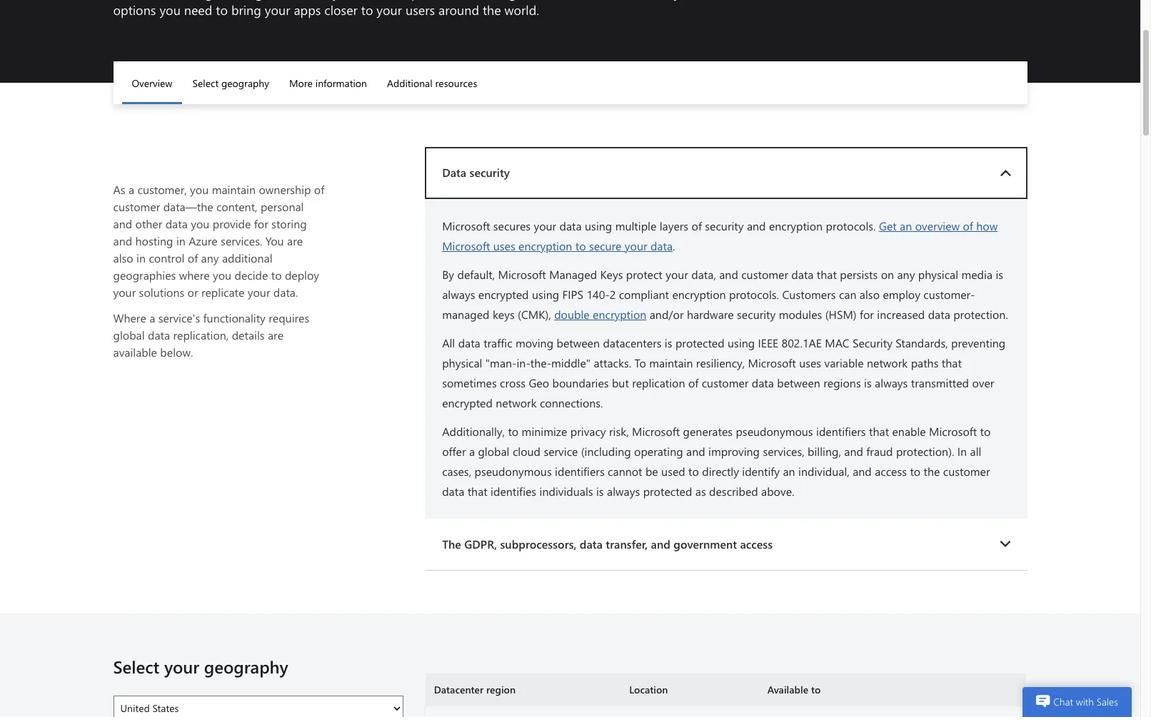 Task type: describe. For each thing, give the bounding box(es) containing it.
microsoft inside get an overview of how microsoft uses encryption to secure your data
[[442, 239, 490, 254]]

and left fraud
[[845, 444, 864, 459]]

to right need
[[216, 1, 228, 18]]

regions inside "azure has more global regions than any other cloud provider—offering the scale and data residency options you need to bring your apps closer to your users around the world."
[[244, 0, 287, 2]]

a inside additionally, to minimize privacy risk, microsoft generates pseudonymous identifiers that enable microsoft to offer a global cloud service (including operating and improving services, billing, and fraud protection). in all cases, pseudonymous identifiers cannot be used to directly identify an individual, and access to the customer data that identifies individuals is always protected as described above.
[[469, 444, 475, 459]]

1 horizontal spatial using
[[585, 219, 612, 234]]

cases,
[[442, 464, 472, 479]]

offer
[[442, 444, 466, 459]]

encrypted inside by default, microsoft managed keys protect your data, and customer data that persists on any physical media is always encrypted using fips 140-2 compliant encryption protocols. customers can also employ customer- managed keys (cmk),
[[478, 287, 529, 302]]

all data traffic moving between datacenters is protected using ieee 802.1ae mac security standards, preventing physical "man-in-the-middle" attacks. to maintain resiliency, microsoft uses variable network paths that sometimes cross geo boundaries but replication of customer data between regions is always transmitted over encrypted network connections.
[[442, 336, 1006, 411]]

using inside "all data traffic moving between datacenters is protected using ieee 802.1ae mac security standards, preventing physical "man-in-the-middle" attacks. to maintain resiliency, microsoft uses variable network paths that sometimes cross geo boundaries but replication of customer data between regions is always transmitted over encrypted network connections."
[[728, 336, 755, 351]]

datacenter
[[434, 684, 484, 697]]

protect
[[626, 267, 663, 282]]

around
[[439, 1, 479, 18]]

customer inside "all data traffic moving between datacenters is protected using ieee 802.1ae mac security standards, preventing physical "man-in-the-middle" attacks. to maintain resiliency, microsoft uses variable network paths that sometimes cross geo boundaries but replication of customer data between regions is always transmitted over encrypted network connections."
[[702, 376, 749, 391]]

also inside by default, microsoft managed keys protect your data, and customer data that persists on any physical media is always encrypted using fips 140-2 compliant encryption protocols. customers can also employ customer- managed keys (cmk),
[[860, 287, 880, 302]]

increased
[[877, 307, 925, 322]]

is inside by default, microsoft managed keys protect your data, and customer data that persists on any physical media is always encrypted using fips 140-2 compliant encryption protocols. customers can also employ customer- managed keys (cmk),
[[996, 267, 1004, 282]]

world.
[[505, 1, 539, 18]]

and inside "azure has more global regions than any other cloud provider—offering the scale and data residency options you need to bring your apps closer to your users around the world."
[[573, 0, 595, 2]]

scale
[[542, 0, 570, 2]]

protection).
[[896, 444, 955, 459]]

customer inside by default, microsoft managed keys protect your data, and customer data that persists on any physical media is always encrypted using fips 140-2 compliant encryption protocols. customers can also employ customer- managed keys (cmk),
[[742, 267, 789, 282]]

more information link
[[279, 61, 377, 104]]

gdpr,
[[464, 537, 497, 552]]

available
[[113, 345, 157, 360]]

and down fraud
[[853, 464, 872, 479]]

additionally,
[[442, 424, 505, 439]]

protected inside additionally, to minimize privacy risk, microsoft generates pseudonymous identifiers that enable microsoft to offer a global cloud service (including operating and improving services, billing, and fraud protection). in all cases, pseudonymous identifiers cannot be used to directly identify an individual, and access to the customer data that identifies individuals is always protected as described above.
[[643, 484, 692, 499]]

as
[[696, 484, 706, 499]]

cloud inside additionally, to minimize privacy risk, microsoft generates pseudonymous identifiers that enable microsoft to offer a global cloud service (including operating and improving services, billing, and fraud protection). in all cases, pseudonymous identifiers cannot be used to directly identify an individual, and access to the customer data that identifies individuals is always protected as described above.
[[513, 444, 541, 459]]

closer
[[325, 1, 358, 18]]

of up where
[[188, 251, 198, 266]]

data security button
[[425, 147, 1028, 199]]

as
[[113, 182, 125, 197]]

minimize
[[522, 424, 568, 439]]

but
[[612, 376, 629, 391]]

paths
[[911, 356, 939, 371]]

data up managed
[[560, 219, 582, 234]]

cloud inside "azure has more global regions than any other cloud provider—offering the scale and data residency options you need to bring your apps closer to your users around the world."
[[376, 0, 408, 2]]

by
[[442, 267, 454, 282]]

default,
[[458, 267, 495, 282]]

double encryption link
[[554, 307, 647, 322]]

is down the security
[[864, 376, 872, 391]]

apps
[[294, 1, 321, 18]]

standards,
[[896, 336, 948, 351]]

global inside "azure has more global regions than any other cloud provider—offering the scale and data residency options you need to bring your apps closer to your users around the world."
[[205, 0, 241, 2]]

microsoft up in
[[929, 424, 977, 439]]

security inside dropdown button
[[470, 165, 510, 180]]

residency
[[627, 0, 680, 2]]

cross
[[500, 376, 526, 391]]

resiliency,
[[696, 356, 745, 371]]

you up replicate
[[213, 268, 232, 283]]

any inside as a customer, you maintain ownership of customer data—the content, personal and other data you provide for storing and hosting in azure services. you are also in control of any additional geographies where you decide to deploy your solutions or replicate your data.
[[201, 251, 219, 266]]

overview link
[[122, 61, 183, 104]]

privacy
[[571, 424, 606, 439]]

data inside dropdown button
[[580, 537, 603, 552]]

access inside dropdown button
[[740, 537, 773, 552]]

geo
[[529, 376, 549, 391]]

of inside "all data traffic moving between datacenters is protected using ieee 802.1ae mac security standards, preventing physical "man-in-the-middle" attacks. to maintain resiliency, microsoft uses variable network paths that sometimes cross geo boundaries but replication of customer data between regions is always transmitted over encrypted network connections."
[[689, 376, 699, 391]]

1 horizontal spatial between
[[777, 376, 821, 391]]

and down data security dropdown button
[[747, 219, 766, 234]]

mac
[[825, 336, 850, 351]]

ieee
[[758, 336, 779, 351]]

control
[[149, 251, 185, 266]]

requires
[[269, 311, 309, 326]]

more
[[172, 0, 202, 2]]

0 horizontal spatial pseudonymous
[[475, 464, 552, 479]]

bring
[[231, 1, 261, 18]]

risk,
[[609, 424, 629, 439]]

geographies
[[113, 268, 176, 283]]

an inside get an overview of how microsoft uses encryption to secure your data
[[900, 219, 912, 234]]

media
[[962, 267, 993, 282]]

identify
[[742, 464, 780, 479]]

chat with sales button
[[1023, 688, 1132, 718]]

sales
[[1097, 696, 1119, 709]]

your inside by default, microsoft managed keys protect your data, and customer data that persists on any physical media is always encrypted using fips 140-2 compliant encryption protocols. customers can also employ customer- managed keys (cmk),
[[666, 267, 689, 282]]

data inside get an overview of how microsoft uses encryption to secure your data
[[651, 239, 673, 254]]

also inside as a customer, you maintain ownership of customer data—the content, personal and other data you provide for storing and hosting in azure services. you are also in control of any additional geographies where you decide to deploy your solutions or replicate your data.
[[113, 251, 133, 266]]

datacenters
[[603, 336, 662, 351]]

the-
[[531, 356, 552, 371]]

replicate
[[201, 285, 245, 300]]

provider—offering
[[411, 0, 517, 2]]

how
[[977, 219, 998, 234]]

keys
[[600, 267, 623, 282]]

to right used
[[689, 464, 699, 479]]

decide
[[235, 268, 268, 283]]

azure inside as a customer, you maintain ownership of customer data—the content, personal and other data you provide for storing and hosting in azure services. you are also in control of any additional geographies where you decide to deploy your solutions or replicate your data.
[[189, 234, 218, 249]]

1 horizontal spatial protocols.
[[826, 219, 876, 234]]

microsoft up operating
[[632, 424, 680, 439]]

additional
[[222, 251, 273, 266]]

solutions
[[139, 285, 184, 300]]

are inside where a service's functionality requires global data replication, details are available below.
[[268, 328, 284, 343]]

services.
[[221, 234, 262, 249]]

over
[[973, 376, 995, 391]]

maintain inside as a customer, you maintain ownership of customer data—the content, personal and other data you provide for storing and hosting in azure services. you are also in control of any additional geographies where you decide to deploy your solutions or replicate your data.
[[212, 182, 256, 197]]

0 horizontal spatial the
[[483, 1, 501, 18]]

ownership
[[259, 182, 311, 197]]

are inside as a customer, you maintain ownership of customer data—the content, personal and other data you provide for storing and hosting in azure services. you are also in control of any additional geographies where you decide to deploy your solutions or replicate your data.
[[287, 234, 303, 249]]

and inside dropdown button
[[651, 537, 671, 552]]

details
[[232, 328, 265, 343]]

you inside "azure has more global regions than any other cloud provider—offering the scale and data residency options you need to bring your apps closer to your users around the world."
[[160, 1, 181, 18]]

0 vertical spatial network
[[867, 356, 908, 371]]

location
[[629, 684, 668, 697]]

to left minimize
[[508, 424, 519, 439]]

1 horizontal spatial the
[[520, 0, 539, 2]]

double
[[554, 307, 590, 322]]

managed
[[442, 307, 490, 322]]

available to
[[768, 684, 821, 697]]

encryption up customers
[[769, 219, 823, 234]]

traffic
[[484, 336, 513, 351]]

data—the
[[163, 199, 213, 214]]

modules
[[779, 307, 822, 322]]

you up data—the
[[190, 182, 209, 197]]

has
[[149, 0, 169, 2]]

a for as
[[129, 182, 134, 197]]

of right layers at top right
[[692, 219, 702, 234]]

data inside by default, microsoft managed keys protect your data, and customer data that persists on any physical media is always encrypted using fips 140-2 compliant encryption protocols. customers can also employ customer- managed keys (cmk),
[[792, 267, 814, 282]]

double encryption and/or hardware security modules (hsm) for increased data protection.
[[554, 307, 1009, 322]]

and down as
[[113, 216, 132, 231]]

that inside by default, microsoft managed keys protect your data, and customer data that persists on any physical media is always encrypted using fips 140-2 compliant encryption protocols. customers can also employ customer- managed keys (cmk),
[[817, 267, 837, 282]]

replication,
[[173, 328, 229, 343]]

that inside "all data traffic moving between datacenters is protected using ieee 802.1ae mac security standards, preventing physical "man-in-the-middle" attacks. to maintain resiliency, microsoft uses variable network paths that sometimes cross geo boundaries but replication of customer data between regions is always transmitted over encrypted network connections."
[[942, 356, 962, 371]]

and/or
[[650, 307, 684, 322]]

provide
[[213, 216, 251, 231]]

other inside as a customer, you maintain ownership of customer data—the content, personal and other data you provide for storing and hosting in azure services. you are also in control of any additional geographies where you decide to deploy your solutions or replicate your data.
[[135, 216, 162, 231]]

information
[[316, 76, 367, 90]]

to right closer
[[361, 1, 373, 18]]

customer-
[[924, 287, 975, 302]]

in
[[958, 444, 967, 459]]

deploy
[[285, 268, 319, 283]]

get
[[879, 219, 897, 234]]

1 vertical spatial security
[[705, 219, 744, 234]]

microsoft inside "all data traffic moving between datacenters is protected using ieee 802.1ae mac security standards, preventing physical "man-in-the-middle" attacks. to maintain resiliency, microsoft uses variable network paths that sometimes cross geo boundaries but replication of customer data between regions is always transmitted over encrypted network connections."
[[748, 356, 796, 371]]

your inside get an overview of how microsoft uses encryption to secure your data
[[625, 239, 648, 254]]

all
[[970, 444, 982, 459]]

data inside where a service's functionality requires global data replication, details are available below.
[[148, 328, 170, 343]]

data inside "azure has more global regions than any other cloud provider—offering the scale and data residency options you need to bring your apps closer to your users around the world."
[[598, 0, 623, 2]]

customer,
[[138, 182, 187, 197]]

azure has more global regions than any other cloud provider—offering the scale and data residency options you need to bring your apps closer to your users around the world.
[[113, 0, 680, 18]]

global inside where a service's functionality requires global data replication, details are available below.
[[113, 328, 145, 343]]

all
[[442, 336, 455, 351]]

encrypted inside "all data traffic moving between datacenters is protected using ieee 802.1ae mac security standards, preventing physical "man-in-the-middle" attacks. to maintain resiliency, microsoft uses variable network paths that sometimes cross geo boundaries but replication of customer data between regions is always transmitted over encrypted network connections."
[[442, 396, 493, 411]]

enable
[[893, 424, 926, 439]]

microsoft inside by default, microsoft managed keys protect your data, and customer data that persists on any physical media is always encrypted using fips 140-2 compliant encryption protocols. customers can also employ customer- managed keys (cmk),
[[498, 267, 546, 282]]

to inside get an overview of how microsoft uses encryption to secure your data
[[576, 239, 586, 254]]

140-
[[587, 287, 610, 302]]



Task type: vqa. For each thing, say whether or not it's contained in the screenshot.
Documentation link
no



Task type: locate. For each thing, give the bounding box(es) containing it.
on
[[881, 267, 894, 282]]

cloud down minimize
[[513, 444, 541, 459]]

1 vertical spatial in
[[136, 251, 146, 266]]

with
[[1076, 696, 1094, 709]]

data,
[[692, 267, 716, 282]]

network
[[867, 356, 908, 371], [496, 396, 537, 411]]

that up transmitted
[[942, 356, 962, 371]]

1 vertical spatial network
[[496, 396, 537, 411]]

1 horizontal spatial network
[[867, 356, 908, 371]]

0 horizontal spatial using
[[532, 287, 559, 302]]

managed
[[549, 267, 597, 282]]

microsoft secures your data using multiple layers of security and encryption protocols.
[[442, 219, 879, 234]]

between
[[557, 336, 600, 351], [777, 376, 821, 391]]

.
[[673, 239, 675, 254]]

a inside as a customer, you maintain ownership of customer data—the content, personal and other data you provide for storing and hosting in azure services. you are also in control of any additional geographies where you decide to deploy your solutions or replicate your data.
[[129, 182, 134, 197]]

microsoft left secures
[[442, 219, 490, 234]]

data
[[442, 165, 467, 180]]

0 horizontal spatial also
[[113, 251, 133, 266]]

1 vertical spatial maintain
[[649, 356, 693, 371]]

any right on
[[898, 267, 915, 282]]

customer inside additionally, to minimize privacy risk, microsoft generates pseudonymous identifiers that enable microsoft to offer a global cloud service (including operating and improving services, billing, and fraud protection). in all cases, pseudonymous identifiers cannot be used to directly identify an individual, and access to the customer data that identifies individuals is always protected as described above.
[[944, 464, 990, 479]]

security
[[470, 165, 510, 180], [705, 219, 744, 234], [737, 307, 776, 322]]

and right transfer,
[[651, 537, 671, 552]]

billing,
[[808, 444, 841, 459]]

employ
[[883, 287, 921, 302]]

data down customer-
[[928, 307, 951, 322]]

1 horizontal spatial for
[[860, 307, 874, 322]]

to left secure
[[576, 239, 586, 254]]

azure left has
[[113, 0, 146, 2]]

0 horizontal spatial select
[[113, 656, 160, 679]]

1 vertical spatial cloud
[[513, 444, 541, 459]]

protocols. left get
[[826, 219, 876, 234]]

physical for sometimes
[[442, 356, 483, 371]]

for up 'you'
[[254, 216, 268, 231]]

1 horizontal spatial physical
[[919, 267, 959, 282]]

that up customers
[[817, 267, 837, 282]]

network down the 'cross'
[[496, 396, 537, 411]]

regions left than
[[244, 0, 287, 2]]

security right data
[[470, 165, 510, 180]]

protected
[[676, 336, 725, 351], [643, 484, 692, 499]]

1 horizontal spatial azure
[[189, 234, 218, 249]]

boundaries
[[553, 376, 609, 391]]

persists
[[840, 267, 878, 282]]

2 vertical spatial always
[[607, 484, 640, 499]]

0 horizontal spatial identifiers
[[555, 464, 605, 479]]

customer inside as a customer, you maintain ownership of customer data—the content, personal and other data you provide for storing and hosting in azure services. you are also in control of any additional geographies where you decide to deploy your solutions or replicate your data.
[[113, 199, 160, 214]]

select
[[193, 76, 219, 90], [113, 656, 160, 679]]

cloud
[[376, 0, 408, 2], [513, 444, 541, 459]]

is down and/or
[[665, 336, 673, 351]]

0 horizontal spatial any
[[201, 251, 219, 266]]

0 vertical spatial cloud
[[376, 0, 408, 2]]

to right available
[[811, 684, 821, 697]]

data inside additionally, to minimize privacy risk, microsoft generates pseudonymous identifiers that enable microsoft to offer a global cloud service (including operating and improving services, billing, and fraud protection). in all cases, pseudonymous identifiers cannot be used to directly identify an individual, and access to the customer data that identifies individuals is always protected as described above.
[[442, 484, 465, 499]]

the left scale
[[520, 0, 539, 2]]

2 vertical spatial global
[[478, 444, 510, 459]]

and right data,
[[720, 267, 739, 282]]

an down services, at the right bottom of the page
[[783, 464, 796, 479]]

can
[[839, 287, 857, 302]]

resources
[[435, 76, 477, 90]]

users
[[406, 1, 435, 18]]

0 vertical spatial global
[[205, 0, 241, 2]]

1 vertical spatial a
[[149, 311, 155, 326]]

0 vertical spatial always
[[442, 287, 475, 302]]

0 vertical spatial also
[[113, 251, 133, 266]]

0 horizontal spatial network
[[496, 396, 537, 411]]

directly
[[702, 464, 739, 479]]

that up fraud
[[869, 424, 889, 439]]

a
[[129, 182, 134, 197], [149, 311, 155, 326], [469, 444, 475, 459]]

1 horizontal spatial select
[[193, 76, 219, 90]]

additional resources
[[387, 76, 477, 90]]

available
[[768, 684, 809, 697]]

by default, microsoft managed keys protect your data, and customer data that persists on any physical media is always encrypted using fips 140-2 compliant encryption protocols. customers can also employ customer- managed keys (cmk),
[[442, 267, 1004, 322]]

replication
[[632, 376, 685, 391]]

1 vertical spatial access
[[740, 537, 773, 552]]

any inside "azure has more global regions than any other cloud provider—offering the scale and data residency options you need to bring your apps closer to your users around the world."
[[319, 0, 339, 2]]

content,
[[216, 199, 258, 214]]

0 horizontal spatial protocols.
[[729, 287, 779, 302]]

services,
[[763, 444, 805, 459]]

2 horizontal spatial the
[[924, 464, 940, 479]]

a inside where a service's functionality requires global data replication, details are available below.
[[149, 311, 155, 326]]

pseudonymous up identifies
[[475, 464, 552, 479]]

access down fraud
[[875, 464, 907, 479]]

encryption inside by default, microsoft managed keys protect your data, and customer data that persists on any physical media is always encrypted using fips 140-2 compliant encryption protocols. customers can also employ customer- managed keys (cmk),
[[672, 287, 726, 302]]

to inside as a customer, you maintain ownership of customer data—the content, personal and other data you provide for storing and hosting in azure services. you are also in control of any additional geographies where you decide to deploy your solutions or replicate your data.
[[271, 268, 282, 283]]

uses down secures
[[493, 239, 516, 254]]

0 vertical spatial an
[[900, 219, 912, 234]]

you
[[266, 234, 284, 249]]

described
[[709, 484, 758, 499]]

physical inside "all data traffic moving between datacenters is protected using ieee 802.1ae mac security standards, preventing physical "man-in-the-middle" attacks. to maintain resiliency, microsoft uses variable network paths that sometimes cross geo boundaries but replication of customer data between regions is always transmitted over encrypted network connections."
[[442, 356, 483, 371]]

physical up sometimes
[[442, 356, 483, 371]]

a for where
[[149, 311, 155, 326]]

0 vertical spatial a
[[129, 182, 134, 197]]

always inside additionally, to minimize privacy risk, microsoft generates pseudonymous identifiers that enable microsoft to offer a global cloud service (including operating and improving services, billing, and fraud protection). in all cases, pseudonymous identifiers cannot be used to directly identify an individual, and access to the customer data that identifies individuals is always protected as described above.
[[607, 484, 640, 499]]

the
[[442, 537, 461, 552]]

1 vertical spatial also
[[860, 287, 880, 302]]

fraud
[[867, 444, 893, 459]]

service's
[[158, 311, 200, 326]]

2 horizontal spatial always
[[875, 376, 908, 391]]

azure inside "azure has more global regions than any other cloud provider—offering the scale and data residency options you need to bring your apps closer to your users around the world."
[[113, 0, 146, 2]]

cloud right closer
[[376, 0, 408, 2]]

0 horizontal spatial maintain
[[212, 182, 256, 197]]

uses inside "all data traffic moving between datacenters is protected using ieee 802.1ae mac security standards, preventing physical "man-in-the-middle" attacks. to maintain resiliency, microsoft uses variable network paths that sometimes cross geo boundaries but replication of customer data between regions is always transmitted over encrypted network connections."
[[799, 356, 822, 371]]

where
[[113, 311, 146, 326]]

0 vertical spatial in
[[176, 234, 186, 249]]

select for select your geography
[[113, 656, 160, 679]]

of down resiliency,
[[689, 376, 699, 391]]

1 vertical spatial encrypted
[[442, 396, 493, 411]]

data down cases,
[[442, 484, 465, 499]]

options
[[113, 1, 156, 18]]

select geography link
[[183, 61, 279, 104]]

2 vertical spatial a
[[469, 444, 475, 459]]

you down data—the
[[191, 216, 210, 231]]

identifies
[[491, 484, 537, 499]]

security right layers at top right
[[705, 219, 744, 234]]

1 horizontal spatial in
[[176, 234, 186, 249]]

2
[[610, 287, 616, 302]]

always inside "all data traffic moving between datacenters is protected using ieee 802.1ae mac security standards, preventing physical "man-in-the-middle" attacks. to maintain resiliency, microsoft uses variable network paths that sometimes cross geo boundaries but replication of customer data between regions is always transmitted over encrypted network connections."
[[875, 376, 908, 391]]

data left transfer,
[[580, 537, 603, 552]]

security
[[853, 336, 893, 351]]

0 vertical spatial using
[[585, 219, 612, 234]]

select inside select geography link
[[193, 76, 219, 90]]

the gdpr, subprocessors, data transfer, and government access button
[[425, 519, 1028, 571]]

data.
[[273, 285, 298, 300]]

data left residency
[[598, 0, 623, 2]]

used
[[662, 464, 686, 479]]

any inside by default, microsoft managed keys protect your data, and customer data that persists on any physical media is always encrypted using fips 140-2 compliant encryption protocols. customers can also employ customer- managed keys (cmk),
[[898, 267, 915, 282]]

connections.
[[540, 396, 603, 411]]

to up 'all'
[[981, 424, 991, 439]]

0 vertical spatial physical
[[919, 267, 959, 282]]

0 vertical spatial geography
[[221, 76, 269, 90]]

uses inside get an overview of how microsoft uses encryption to secure your data
[[493, 239, 516, 254]]

1 vertical spatial regions
[[824, 376, 861, 391]]

for inside as a customer, you maintain ownership of customer data—the content, personal and other data you provide for storing and hosting in azure services. you are also in control of any additional geographies where you decide to deploy your solutions or replicate your data.
[[254, 216, 268, 231]]

protocols. inside by default, microsoft managed keys protect your data, and customer data that persists on any physical media is always encrypted using fips 140-2 compliant encryption protocols. customers can also employ customer- managed keys (cmk),
[[729, 287, 779, 302]]

0 vertical spatial maintain
[[212, 182, 256, 197]]

encryption inside get an overview of how microsoft uses encryption to secure your data
[[519, 239, 572, 254]]

of left how on the top of page
[[963, 219, 974, 234]]

always inside by default, microsoft managed keys protect your data, and customer data that persists on any physical media is always encrypted using fips 140-2 compliant encryption protocols. customers can also employ customer- managed keys (cmk),
[[442, 287, 475, 302]]

any
[[319, 0, 339, 2], [201, 251, 219, 266], [898, 267, 915, 282]]

1 vertical spatial for
[[860, 307, 874, 322]]

the inside additionally, to minimize privacy risk, microsoft generates pseudonymous identifiers that enable microsoft to offer a global cloud service (including operating and improving services, billing, and fraud protection). in all cases, pseudonymous identifiers cannot be used to directly identify an individual, and access to the customer data that identifies individuals is always protected as described above.
[[924, 464, 940, 479]]

1 horizontal spatial maintain
[[649, 356, 693, 371]]

attacks.
[[594, 356, 632, 371]]

of inside get an overview of how microsoft uses encryption to secure your data
[[963, 219, 974, 234]]

2 vertical spatial security
[[737, 307, 776, 322]]

global inside additionally, to minimize privacy risk, microsoft generates pseudonymous identifiers that enable microsoft to offer a global cloud service (including operating and improving services, billing, and fraud protection). in all cases, pseudonymous identifiers cannot be used to directly identify an individual, and access to the customer data that identifies individuals is always protected as described above.
[[478, 444, 510, 459]]

0 vertical spatial protocols.
[[826, 219, 876, 234]]

variable
[[825, 356, 864, 371]]

1 horizontal spatial pseudonymous
[[736, 424, 813, 439]]

global down where
[[113, 328, 145, 343]]

1 vertical spatial using
[[532, 287, 559, 302]]

1 vertical spatial protected
[[643, 484, 692, 499]]

1 vertical spatial any
[[201, 251, 219, 266]]

more
[[289, 76, 313, 90]]

secures
[[493, 219, 531, 234]]

0 horizontal spatial are
[[268, 328, 284, 343]]

in up geographies in the left of the page
[[136, 251, 146, 266]]

identifiers
[[817, 424, 866, 439], [555, 464, 605, 479]]

uses
[[493, 239, 516, 254], [799, 356, 822, 371]]

storing
[[272, 216, 307, 231]]

other
[[343, 0, 373, 2], [135, 216, 162, 231]]

of right ownership
[[314, 182, 324, 197]]

0 horizontal spatial in
[[136, 251, 146, 266]]

the left world.
[[483, 1, 501, 18]]

using up (cmk),
[[532, 287, 559, 302]]

to down protection).
[[910, 464, 921, 479]]

protocols. up double encryption and/or hardware security modules (hsm) for increased data protection.
[[729, 287, 779, 302]]

1 vertical spatial protocols.
[[729, 287, 779, 302]]

and down the generates
[[686, 444, 706, 459]]

0 vertical spatial access
[[875, 464, 907, 479]]

1 vertical spatial always
[[875, 376, 908, 391]]

using inside by default, microsoft managed keys protect your data, and customer data that persists on any physical media is always encrypted using fips 140-2 compliant encryption protocols. customers can also employ customer- managed keys (cmk),
[[532, 287, 559, 302]]

microsoft up default,
[[442, 239, 490, 254]]

0 vertical spatial for
[[254, 216, 268, 231]]

0 vertical spatial azure
[[113, 0, 146, 2]]

physical
[[919, 267, 959, 282], [442, 356, 483, 371]]

0 horizontal spatial a
[[129, 182, 134, 197]]

protected inside "all data traffic moving between datacenters is protected using ieee 802.1ae mac security standards, preventing physical "man-in-the-middle" attacks. to maintain resiliency, microsoft uses variable network paths that sometimes cross geo boundaries but replication of customer data between regions is always transmitted over encrypted network connections."
[[676, 336, 725, 351]]

select your geography
[[113, 656, 288, 679]]

identifiers up billing,
[[817, 424, 866, 439]]

also
[[113, 251, 133, 266], [860, 287, 880, 302]]

also up geographies in the left of the page
[[113, 251, 133, 266]]

encryption down secures
[[519, 239, 572, 254]]

2 vertical spatial using
[[728, 336, 755, 351]]

global
[[205, 0, 241, 2], [113, 328, 145, 343], [478, 444, 510, 459]]

other up hosting
[[135, 216, 162, 231]]

1 horizontal spatial an
[[900, 219, 912, 234]]

get an overview of how microsoft uses encryption to secure your data
[[442, 219, 998, 254]]

where a service's functionality requires global data replication, details are available below.
[[113, 311, 309, 360]]

you left need
[[160, 1, 181, 18]]

network down the security
[[867, 356, 908, 371]]

an right get
[[900, 219, 912, 234]]

a right the offer
[[469, 444, 475, 459]]

1 horizontal spatial any
[[319, 0, 339, 2]]

cannot
[[608, 464, 643, 479]]

1 horizontal spatial access
[[875, 464, 907, 479]]

1 horizontal spatial also
[[860, 287, 880, 302]]

global right more
[[205, 0, 241, 2]]

(cmk),
[[518, 307, 551, 322]]

a right where
[[149, 311, 155, 326]]

keys
[[493, 307, 515, 322]]

and inside by default, microsoft managed keys protect your data, and customer data that persists on any physical media is always encrypted using fips 140-2 compliant encryption protocols. customers can also employ customer- managed keys (cmk),
[[720, 267, 739, 282]]

access right government
[[740, 537, 773, 552]]

encrypted down sometimes
[[442, 396, 493, 411]]

1 vertical spatial global
[[113, 328, 145, 343]]

protected down used
[[643, 484, 692, 499]]

1 horizontal spatial identifiers
[[817, 424, 866, 439]]

1 vertical spatial other
[[135, 216, 162, 231]]

2 horizontal spatial a
[[469, 444, 475, 459]]

data right the 'all'
[[458, 336, 481, 351]]

microsoft up (cmk),
[[498, 267, 546, 282]]

an inside additionally, to minimize privacy risk, microsoft generates pseudonymous identifiers that enable microsoft to offer a global cloud service (including operating and improving services, billing, and fraud protection). in all cases, pseudonymous identifiers cannot be used to directly identify an individual, and access to the customer data that identifies individuals is always protected as described above.
[[783, 464, 796, 479]]

1 horizontal spatial global
[[205, 0, 241, 2]]

data inside as a customer, you maintain ownership of customer data—the content, personal and other data you provide for storing and hosting in azure services. you are also in control of any additional geographies where you decide to deploy your solutions or replicate your data.
[[165, 216, 188, 231]]

regions down variable
[[824, 376, 861, 391]]

using up secure
[[585, 219, 612, 234]]

0 horizontal spatial cloud
[[376, 0, 408, 2]]

in up control
[[176, 234, 186, 249]]

between up 'middle"'
[[557, 336, 600, 351]]

physical up customer-
[[919, 267, 959, 282]]

1 vertical spatial between
[[777, 376, 821, 391]]

1 horizontal spatial a
[[149, 311, 155, 326]]

select geography
[[193, 76, 269, 90]]

1 horizontal spatial uses
[[799, 356, 822, 371]]

2 horizontal spatial global
[[478, 444, 510, 459]]

2 vertical spatial any
[[898, 267, 915, 282]]

identifiers up individuals on the bottom of page
[[555, 464, 605, 479]]

2 horizontal spatial using
[[728, 336, 755, 351]]

data down data—the
[[165, 216, 188, 231]]

1 vertical spatial select
[[113, 656, 160, 679]]

maintain inside "all data traffic moving between datacenters is protected using ieee 802.1ae mac security standards, preventing physical "man-in-the-middle" attacks. to maintain resiliency, microsoft uses variable network paths that sometimes cross geo boundaries but replication of customer data between regions is always transmitted over encrypted network connections."
[[649, 356, 693, 371]]

0 vertical spatial identifiers
[[817, 424, 866, 439]]

1 vertical spatial physical
[[442, 356, 483, 371]]

0 horizontal spatial between
[[557, 336, 600, 351]]

0 horizontal spatial access
[[740, 537, 773, 552]]

sometimes
[[442, 376, 497, 391]]

middle"
[[552, 356, 591, 371]]

is inside additionally, to minimize privacy risk, microsoft generates pseudonymous identifiers that enable microsoft to offer a global cloud service (including operating and improving services, billing, and fraud protection). in all cases, pseudonymous identifiers cannot be used to directly identify an individual, and access to the customer data that identifies individuals is always protected as described above.
[[596, 484, 604, 499]]

1 vertical spatial identifiers
[[555, 464, 605, 479]]

customer
[[113, 199, 160, 214], [742, 267, 789, 282], [702, 376, 749, 391], [944, 464, 990, 479]]

0 horizontal spatial regions
[[244, 0, 287, 2]]

datacenter region
[[434, 684, 516, 697]]

encryption down the 2
[[593, 307, 647, 322]]

is right individuals on the bottom of page
[[596, 484, 604, 499]]

access inside additionally, to minimize privacy risk, microsoft generates pseudonymous identifiers that enable microsoft to offer a global cloud service (including operating and improving services, billing, and fraud protection). in all cases, pseudonymous identifiers cannot be used to directly identify an individual, and access to the customer data that identifies individuals is always protected as described above.
[[875, 464, 907, 479]]

0 horizontal spatial global
[[113, 328, 145, 343]]

that down cases,
[[468, 484, 488, 499]]

1 vertical spatial are
[[268, 328, 284, 343]]

0 vertical spatial encrypted
[[478, 287, 529, 302]]

maintain up content,
[[212, 182, 256, 197]]

between down 802.1ae on the right top of the page
[[777, 376, 821, 391]]

other inside "azure has more global regions than any other cloud provider—offering the scale and data residency options you need to bring your apps closer to your users around the world."
[[343, 0, 373, 2]]

data up below.
[[148, 328, 170, 343]]

azure down provide
[[189, 234, 218, 249]]

to up the data.
[[271, 268, 282, 283]]

always up managed
[[442, 287, 475, 302]]

using left "ieee" at the right top of page
[[728, 336, 755, 351]]

0 vertical spatial between
[[557, 336, 600, 351]]

0 horizontal spatial physical
[[442, 356, 483, 371]]

any right than
[[319, 0, 339, 2]]

physical for employ
[[919, 267, 959, 282]]

secure
[[589, 239, 622, 254]]

1 horizontal spatial always
[[607, 484, 640, 499]]

always down the security
[[875, 376, 908, 391]]

1 vertical spatial an
[[783, 464, 796, 479]]

and
[[573, 0, 595, 2], [113, 216, 132, 231], [747, 219, 766, 234], [113, 234, 132, 249], [720, 267, 739, 282], [686, 444, 706, 459], [845, 444, 864, 459], [853, 464, 872, 479], [651, 537, 671, 552]]

0 horizontal spatial always
[[442, 287, 475, 302]]

1 horizontal spatial other
[[343, 0, 373, 2]]

(hsm)
[[826, 307, 857, 322]]

regions inside "all data traffic moving between datacenters is protected using ieee 802.1ae mac security standards, preventing physical "man-in-the-middle" attacks. to maintain resiliency, microsoft uses variable network paths that sometimes cross geo boundaries but replication of customer data between regions is always transmitted over encrypted network connections."
[[824, 376, 861, 391]]

0 vertical spatial pseudonymous
[[736, 424, 813, 439]]

0 vertical spatial security
[[470, 165, 510, 180]]

or
[[188, 285, 198, 300]]

compliant
[[619, 287, 669, 302]]

1 horizontal spatial are
[[287, 234, 303, 249]]

is right the media on the right top
[[996, 267, 1004, 282]]

0 horizontal spatial for
[[254, 216, 268, 231]]

customer down resiliency,
[[702, 376, 749, 391]]

select for select geography
[[193, 76, 219, 90]]

personal
[[261, 199, 304, 214]]

microsoft down "ieee" at the right top of page
[[748, 356, 796, 371]]

where
[[179, 268, 210, 283]]

encryption down data,
[[672, 287, 726, 302]]

using
[[585, 219, 612, 234], [532, 287, 559, 302], [728, 336, 755, 351]]

improving
[[709, 444, 760, 459]]

1 vertical spatial geography
[[204, 656, 288, 679]]

also right can
[[860, 287, 880, 302]]

and left hosting
[[113, 234, 132, 249]]

other right apps
[[343, 0, 373, 2]]

preventing
[[952, 336, 1006, 351]]

physical inside by default, microsoft managed keys protect your data, and customer data that persists on any physical media is always encrypted using fips 140-2 compliant encryption protocols. customers can also employ customer- managed keys (cmk),
[[919, 267, 959, 282]]

for right (hsm)
[[860, 307, 874, 322]]

0 horizontal spatial azure
[[113, 0, 146, 2]]

encrypted up keys
[[478, 287, 529, 302]]

data down "ieee" at the right top of page
[[752, 376, 774, 391]]

than
[[290, 0, 316, 2]]

to
[[635, 356, 646, 371]]



